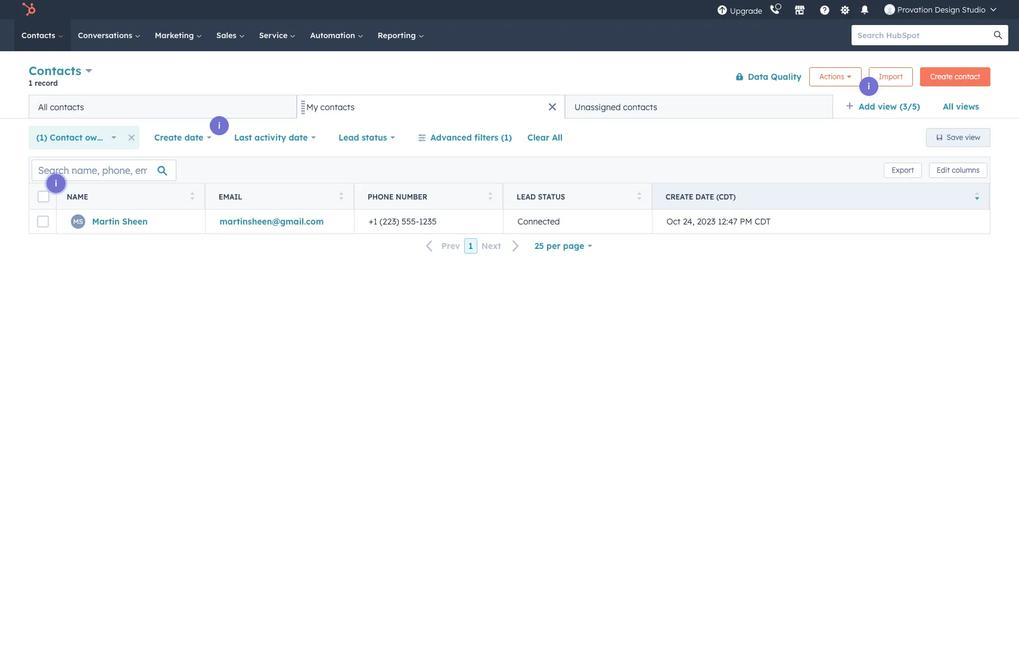 Task type: vqa. For each thing, say whether or not it's contained in the screenshot.
out
no



Task type: locate. For each thing, give the bounding box(es) containing it.
2023
[[697, 216, 716, 227]]

date down all contacts button
[[185, 132, 204, 143]]

all left views
[[943, 101, 954, 112]]

create left date
[[666, 192, 694, 201]]

create contact button
[[921, 67, 991, 86]]

1 horizontal spatial i button
[[210, 116, 229, 135]]

connected
[[518, 216, 560, 227]]

view inside button
[[966, 133, 981, 142]]

lead status
[[517, 192, 565, 201]]

0 horizontal spatial create
[[154, 132, 182, 143]]

contacts right unassigned at top right
[[623, 102, 658, 112]]

all views link
[[936, 95, 988, 119]]

settings image
[[840, 5, 851, 16]]

hubspot link
[[14, 2, 45, 17]]

martin sheen
[[92, 216, 148, 227]]

oct
[[667, 216, 681, 227]]

1 horizontal spatial view
[[966, 133, 981, 142]]

martinsheen@gmail.com link
[[220, 216, 324, 227]]

marketplaces button
[[788, 0, 813, 19]]

1 horizontal spatial create
[[666, 192, 694, 201]]

import
[[879, 72, 903, 81]]

2 horizontal spatial contacts
[[623, 102, 658, 112]]

martinsheen@gmail.com button
[[205, 210, 354, 234]]

0 vertical spatial i
[[868, 81, 871, 92]]

0 horizontal spatial i
[[55, 178, 57, 189]]

contacts for unassigned contacts
[[623, 102, 658, 112]]

export button
[[884, 162, 922, 178]]

martin sheen link
[[92, 216, 148, 227]]

1 vertical spatial lead
[[517, 192, 536, 201]]

save view
[[947, 133, 981, 142]]

lead inside popup button
[[339, 132, 359, 143]]

all views
[[943, 101, 980, 112]]

+1 (223) 555-1235
[[369, 216, 437, 227]]

status
[[538, 192, 565, 201]]

conversations link
[[71, 19, 148, 51]]

create down all contacts button
[[154, 132, 182, 143]]

contacts down hubspot link
[[21, 30, 58, 40]]

24,
[[683, 216, 695, 227]]

i button up add
[[860, 77, 879, 96]]

press to sort. image for email
[[339, 192, 343, 200]]

actions button
[[810, 67, 862, 86]]

(1) right filters
[[501, 132, 512, 143]]

connected button
[[503, 210, 652, 234]]

all down 1 record
[[38, 102, 48, 112]]

i button left name
[[47, 174, 66, 193]]

contacts
[[50, 102, 84, 112], [321, 102, 355, 112], [623, 102, 658, 112]]

1 vertical spatial view
[[966, 133, 981, 142]]

next button
[[477, 239, 527, 254]]

create left contact
[[931, 72, 953, 81]]

provation design studio button
[[878, 0, 1004, 19]]

0 vertical spatial create
[[931, 72, 953, 81]]

create for create date (cdt)
[[666, 192, 694, 201]]

press to sort. element
[[190, 192, 194, 202], [339, 192, 343, 202], [488, 192, 493, 202], [637, 192, 642, 202]]

menu
[[716, 0, 1005, 19]]

1 press to sort. element from the left
[[190, 192, 194, 202]]

1 inside "button"
[[469, 241, 473, 252]]

marketing
[[155, 30, 196, 40]]

press to sort. image for phone number
[[488, 192, 493, 200]]

contacts right my
[[321, 102, 355, 112]]

0 horizontal spatial i button
[[47, 174, 66, 193]]

export
[[892, 165, 915, 174]]

reporting
[[378, 30, 418, 40]]

1 vertical spatial i
[[218, 120, 221, 131]]

(1) contact owner button
[[29, 126, 124, 150]]

2 vertical spatial i button
[[47, 174, 66, 193]]

add view (3/5) button
[[838, 95, 936, 119]]

help button
[[815, 0, 835, 19]]

contact
[[50, 132, 83, 143]]

2 (1) from the left
[[501, 132, 512, 143]]

1 (1) from the left
[[36, 132, 47, 143]]

edit columns
[[937, 165, 980, 174]]

Search name, phone, email addresses, or company search field
[[32, 160, 176, 181]]

2 contacts from the left
[[321, 102, 355, 112]]

contacts up contact
[[50, 102, 84, 112]]

0 vertical spatial 1
[[29, 79, 33, 88]]

advanced filters (1) button
[[410, 126, 520, 150]]

2 horizontal spatial i button
[[860, 77, 879, 96]]

upgrade
[[731, 6, 763, 15]]

data
[[748, 71, 769, 82]]

1 right prev
[[469, 241, 473, 252]]

unassigned contacts button
[[565, 95, 834, 119]]

i button left last
[[210, 116, 229, 135]]

2 press to sort. image from the left
[[339, 192, 343, 200]]

0 horizontal spatial date
[[185, 132, 204, 143]]

next
[[482, 241, 501, 252]]

3 press to sort. image from the left
[[488, 192, 493, 200]]

create inside create contact button
[[931, 72, 953, 81]]

3 contacts from the left
[[623, 102, 658, 112]]

25 per page button
[[527, 234, 601, 258]]

filters
[[475, 132, 499, 143]]

2 vertical spatial i
[[55, 178, 57, 189]]

1 vertical spatial create
[[154, 132, 182, 143]]

all for all views
[[943, 101, 954, 112]]

view right 'save'
[[966, 133, 981, 142]]

martin
[[92, 216, 120, 227]]

contacts banner
[[29, 61, 991, 95]]

all right clear
[[552, 132, 563, 143]]

2 horizontal spatial i
[[868, 81, 871, 92]]

2 horizontal spatial create
[[931, 72, 953, 81]]

contacts up record at the top left of the page
[[29, 63, 81, 78]]

1 date from the left
[[185, 132, 204, 143]]

view right add
[[878, 101, 897, 112]]

date right activity
[[289, 132, 308, 143]]

1 vertical spatial 1
[[469, 241, 473, 252]]

0 vertical spatial lead
[[339, 132, 359, 143]]

cdt
[[755, 216, 771, 227]]

1 inside "contacts" banner
[[29, 79, 33, 88]]

1 horizontal spatial 1
[[469, 241, 473, 252]]

create inside create date popup button
[[154, 132, 182, 143]]

(1) left contact
[[36, 132, 47, 143]]

marketing link
[[148, 19, 209, 51]]

4 press to sort. image from the left
[[637, 192, 642, 200]]

1 horizontal spatial date
[[289, 132, 308, 143]]

save view button
[[926, 128, 991, 147]]

0 horizontal spatial (1)
[[36, 132, 47, 143]]

all for all contacts
[[38, 102, 48, 112]]

1 contacts from the left
[[50, 102, 84, 112]]

data quality button
[[728, 65, 803, 89]]

1235
[[419, 216, 437, 227]]

pm
[[740, 216, 753, 227]]

view for add
[[878, 101, 897, 112]]

contacts for all contacts
[[50, 102, 84, 112]]

+1
[[369, 216, 378, 227]]

0 horizontal spatial all
[[38, 102, 48, 112]]

lead for lead status
[[517, 192, 536, 201]]

unassigned contacts
[[575, 102, 658, 112]]

1 vertical spatial i button
[[210, 116, 229, 135]]

press to sort. image
[[190, 192, 194, 200], [339, 192, 343, 200], [488, 192, 493, 200], [637, 192, 642, 200]]

unassigned
[[575, 102, 621, 112]]

0 horizontal spatial lead
[[339, 132, 359, 143]]

0 horizontal spatial 1
[[29, 79, 33, 88]]

lead
[[339, 132, 359, 143], [517, 192, 536, 201]]

calling icon image
[[770, 5, 781, 16]]

(1)
[[36, 132, 47, 143], [501, 132, 512, 143]]

1 for 1
[[469, 241, 473, 252]]

1 left record at the top left of the page
[[29, 79, 33, 88]]

(223)
[[380, 216, 399, 227]]

all
[[943, 101, 954, 112], [38, 102, 48, 112], [552, 132, 563, 143]]

1 horizontal spatial all
[[552, 132, 563, 143]]

create contact
[[931, 72, 981, 81]]

1 horizontal spatial contacts
[[321, 102, 355, 112]]

0 horizontal spatial view
[[878, 101, 897, 112]]

date
[[185, 132, 204, 143], [289, 132, 308, 143]]

actions
[[820, 72, 845, 81]]

1 horizontal spatial lead
[[517, 192, 536, 201]]

my contacts button
[[297, 95, 565, 119]]

contacts for my contacts
[[321, 102, 355, 112]]

1 horizontal spatial (1)
[[501, 132, 512, 143]]

provation design studio
[[898, 5, 986, 14]]

2 vertical spatial create
[[666, 192, 694, 201]]

search image
[[995, 31, 1003, 39]]

3 press to sort. element from the left
[[488, 192, 493, 202]]

1 horizontal spatial i
[[218, 120, 221, 131]]

sales link
[[209, 19, 252, 51]]

marketplaces image
[[795, 5, 806, 16]]

search button
[[989, 25, 1009, 45]]

create for create date
[[154, 132, 182, 143]]

view inside popup button
[[878, 101, 897, 112]]

0 vertical spatial i button
[[860, 77, 879, 96]]

4 press to sort. element from the left
[[637, 192, 642, 202]]

2 press to sort. element from the left
[[339, 192, 343, 202]]

view
[[878, 101, 897, 112], [966, 133, 981, 142]]

1 for 1 record
[[29, 79, 33, 88]]

0 horizontal spatial contacts
[[50, 102, 84, 112]]

2 horizontal spatial all
[[943, 101, 954, 112]]

0 vertical spatial view
[[878, 101, 897, 112]]

1 vertical spatial contacts
[[29, 63, 81, 78]]



Task type: describe. For each thing, give the bounding box(es) containing it.
conversations
[[78, 30, 135, 40]]

last activity date
[[234, 132, 308, 143]]

reporting link
[[371, 19, 431, 51]]

edit
[[937, 165, 950, 174]]

lead for lead status
[[339, 132, 359, 143]]

status
[[362, 132, 387, 143]]

add view (3/5)
[[859, 101, 921, 112]]

record
[[35, 79, 58, 88]]

quality
[[771, 71, 802, 82]]

(cdt)
[[717, 192, 736, 201]]

1 press to sort. image from the left
[[190, 192, 194, 200]]

(1) inside advanced filters (1) button
[[501, 132, 512, 143]]

martinsheen@gmail.com
[[220, 216, 324, 227]]

service
[[259, 30, 290, 40]]

contacts inside popup button
[[29, 63, 81, 78]]

columns
[[952, 165, 980, 174]]

view for save
[[966, 133, 981, 142]]

press to sort. element for phone number
[[488, 192, 493, 202]]

notifications button
[[855, 0, 875, 19]]

create date
[[154, 132, 204, 143]]

views
[[957, 101, 980, 112]]

lead status button
[[331, 126, 403, 150]]

all contacts button
[[29, 95, 297, 119]]

oct 24, 2023 12:47 pm cdt
[[667, 216, 771, 227]]

service link
[[252, 19, 303, 51]]

advanced filters (1)
[[431, 132, 512, 143]]

name
[[67, 192, 88, 201]]

automation
[[310, 30, 358, 40]]

555-
[[402, 216, 419, 227]]

clear all
[[528, 132, 563, 143]]

contact
[[955, 72, 981, 81]]

i for bottommost the i button
[[55, 178, 57, 189]]

number
[[396, 192, 428, 201]]

contacts link
[[14, 19, 71, 51]]

descending sort. press to sort ascending. element
[[975, 192, 980, 202]]

0 vertical spatial contacts
[[21, 30, 58, 40]]

press to sort. image for lead status
[[637, 192, 642, 200]]

i for the i button to the right
[[868, 81, 871, 92]]

prev button
[[419, 239, 465, 254]]

clear all button
[[520, 126, 571, 150]]

(1) contact owner
[[36, 132, 111, 143]]

page
[[563, 241, 585, 252]]

per
[[547, 241, 561, 252]]

advanced
[[431, 132, 472, 143]]

data quality
[[748, 71, 802, 82]]

activity
[[255, 132, 286, 143]]

press to sort. element for email
[[339, 192, 343, 202]]

create date button
[[147, 126, 219, 150]]

help image
[[820, 5, 831, 16]]

(1) inside (1) contact owner popup button
[[36, 132, 47, 143]]

all contacts
[[38, 102, 84, 112]]

last
[[234, 132, 252, 143]]

my
[[306, 102, 318, 112]]

studio
[[963, 5, 986, 14]]

2 date from the left
[[289, 132, 308, 143]]

lead status
[[339, 132, 387, 143]]

contacts button
[[29, 62, 92, 79]]

12:47
[[718, 216, 738, 227]]

phone number
[[368, 192, 428, 201]]

provation
[[898, 5, 933, 14]]

pagination navigation
[[419, 238, 527, 254]]

menu containing provation design studio
[[716, 0, 1005, 19]]

Search HubSpot search field
[[852, 25, 998, 45]]

+1 (223) 555-1235 button
[[354, 210, 503, 234]]

edit columns button
[[929, 162, 988, 178]]

upgrade image
[[717, 5, 728, 16]]

25
[[535, 241, 544, 252]]

phone
[[368, 192, 394, 201]]

i for the i button to the middle
[[218, 120, 221, 131]]

automation link
[[303, 19, 371, 51]]

design
[[935, 5, 960, 14]]

sheen
[[122, 216, 148, 227]]

clear
[[528, 132, 550, 143]]

last activity date button
[[227, 126, 324, 150]]

calling icon button
[[765, 2, 785, 17]]

prev
[[442, 241, 460, 252]]

save
[[947, 133, 964, 142]]

sales
[[216, 30, 239, 40]]

create date (cdt)
[[666, 192, 736, 201]]

create for create contact
[[931, 72, 953, 81]]

import button
[[869, 67, 913, 86]]

press to sort. element for lead status
[[637, 192, 642, 202]]

james peterson image
[[885, 4, 896, 15]]

my contacts
[[306, 102, 355, 112]]

hubspot image
[[21, 2, 36, 17]]

descending sort. press to sort ascending. image
[[975, 192, 980, 200]]

add
[[859, 101, 876, 112]]

settings link
[[838, 3, 853, 16]]

notifications image
[[860, 5, 871, 16]]



